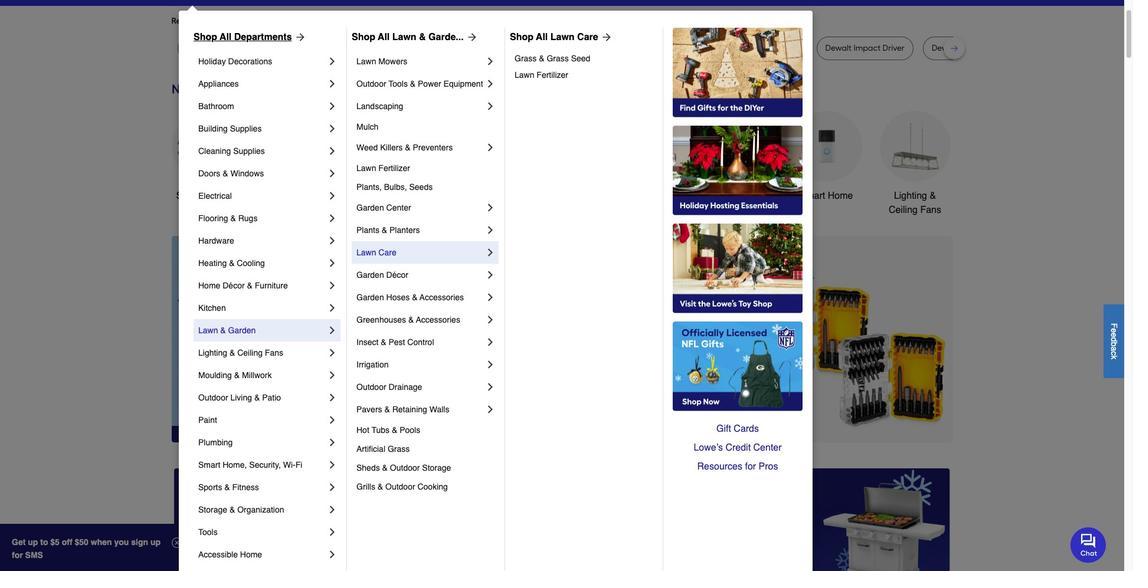 Task type: describe. For each thing, give the bounding box(es) containing it.
insect & pest control
[[357, 338, 434, 347]]

find gifts for the diyer. image
[[673, 28, 803, 118]]

doors
[[198, 169, 220, 178]]

outdoor tools & equipment link
[[614, 111, 685, 217]]

grills & outdoor cooking link
[[357, 478, 497, 497]]

cooking
[[418, 482, 448, 492]]

chevron right image for moulding & millwork
[[327, 370, 338, 381]]

shop all departments link
[[194, 30, 306, 44]]

lawn care link
[[357, 241, 485, 264]]

outdoor living & patio link
[[198, 387, 327, 409]]

artificial grass
[[357, 445, 410, 454]]

shop
[[176, 191, 198, 201]]

dewalt drill bit
[[310, 43, 364, 53]]

sign
[[131, 538, 148, 547]]

chevron right image for hardware
[[327, 235, 338, 247]]

for inside get up to $5 off $50 when you sign up for sms
[[12, 551, 23, 560]]

f e e d b a c k
[[1110, 323, 1120, 359]]

chevron right image for accessible home
[[327, 549, 338, 561]]

garden for garden décor
[[357, 270, 384, 280]]

0 horizontal spatial equipment
[[444, 79, 483, 89]]

pest
[[389, 338, 405, 347]]

2 horizontal spatial arrow right image
[[931, 339, 943, 351]]

garden center
[[357, 203, 411, 213]]

2 up from the left
[[151, 538, 161, 547]]

get up to 2 free select tools or batteries when you buy 1 with select purchases. image
[[174, 469, 420, 572]]

3 impact from the left
[[854, 43, 881, 53]]

driver for impact driver
[[777, 43, 799, 53]]

building
[[198, 124, 228, 133]]

lawn down the recommended searches for you "heading"
[[551, 32, 575, 43]]

chevron right image for paint
[[327, 415, 338, 426]]

gift cards
[[717, 424, 759, 435]]

weed killers & preventers
[[357, 143, 453, 152]]

chevron right image for outdoor tools & power equipment
[[485, 78, 497, 90]]

1 horizontal spatial bathroom link
[[703, 111, 774, 203]]

bit for impact driver bit
[[524, 43, 533, 53]]

shop these last-minute gifts. $99 or less. quantities are limited and won't last. image
[[172, 236, 362, 443]]

0 horizontal spatial care
[[379, 248, 397, 257]]

arrow right image for shop all lawn care
[[599, 31, 613, 43]]

all for shop all deals
[[201, 191, 211, 201]]

outdoor for outdoor drainage
[[357, 383, 387, 392]]

& inside lighting & ceiling fans
[[930, 191, 937, 201]]

doors & windows link
[[198, 162, 327, 185]]

chevron right image for building supplies
[[327, 123, 338, 135]]

arrow right image
[[464, 31, 478, 43]]

drill for dewalt drill bit set
[[961, 43, 975, 53]]

chevron right image for insect & pest control
[[485, 337, 497, 348]]

grass & grass seed
[[515, 54, 591, 63]]

equipment inside outdoor tools & equipment
[[627, 205, 672, 215]]

shop all deals link
[[172, 111, 242, 203]]

fitness
[[232, 483, 259, 492]]

lawn for topmost lawn fertilizer link
[[515, 70, 535, 80]]

2 set from the left
[[988, 43, 1000, 53]]

arrow right image for shop all departments
[[292, 31, 306, 43]]

greenhouses
[[357, 315, 406, 325]]

shop for shop all lawn care
[[510, 32, 534, 43]]

home inside home décor & furniture link
[[198, 281, 220, 291]]

to
[[40, 538, 48, 547]]

lawn for lawn mowers link
[[357, 57, 376, 66]]

chevron right image for pavers & retaining walls
[[485, 404, 497, 416]]

1 horizontal spatial lighting & ceiling fans link
[[880, 111, 951, 217]]

departments
[[234, 32, 292, 43]]

$50
[[75, 538, 89, 547]]

all for shop all lawn & garde...
[[378, 32, 390, 43]]

lowe's credit center
[[694, 443, 782, 453]]

garden center link
[[357, 197, 485, 219]]

chevron right image for cleaning supplies
[[327, 145, 338, 157]]

recommended
[[172, 16, 228, 26]]

cleaning
[[198, 146, 231, 156]]

cleaning supplies link
[[198, 140, 327, 162]]

pavers & retaining walls link
[[357, 399, 485, 421]]

accessories inside garden hoses & accessories link
[[420, 293, 464, 302]]

sports & fitness
[[198, 483, 259, 492]]

all for shop all departments
[[220, 32, 232, 43]]

wi-
[[283, 461, 296, 470]]

0 horizontal spatial fans
[[265, 348, 283, 358]]

home for smart home
[[828, 191, 853, 201]]

0 vertical spatial lawn fertilizer link
[[515, 67, 655, 83]]

1 set from the left
[[588, 43, 600, 53]]

insect
[[357, 338, 379, 347]]

bit for dewalt drill bit
[[355, 43, 364, 53]]

mulch link
[[357, 118, 497, 136]]

shop all lawn care
[[510, 32, 599, 43]]

sports & fitness link
[[198, 476, 327, 499]]

chevron right image for appliances
[[327, 78, 338, 90]]

drainage
[[389, 383, 422, 392]]

dewalt for dewalt drill
[[678, 43, 704, 53]]

heating & cooling
[[198, 259, 265, 268]]

cards
[[734, 424, 759, 435]]

1 vertical spatial lighting & ceiling fans link
[[198, 342, 327, 364]]

outdoor drainage
[[357, 383, 422, 392]]

chevron right image for bathroom
[[327, 100, 338, 112]]

impact for impact driver
[[748, 43, 775, 53]]

security,
[[249, 461, 281, 470]]

grass & grass seed link
[[515, 50, 655, 67]]

seeds
[[409, 182, 433, 192]]

chevron right image for garden décor
[[485, 269, 497, 281]]

arrow left image
[[391, 339, 403, 351]]

plumbing
[[198, 438, 233, 448]]

holiday
[[198, 57, 226, 66]]

building supplies link
[[198, 118, 327, 140]]

& inside "link"
[[539, 54, 545, 63]]

lawn mowers link
[[357, 50, 485, 73]]

killers
[[380, 143, 403, 152]]

lowe's
[[694, 443, 723, 453]]

tools inside outdoor tools & equipment
[[653, 191, 675, 201]]

rugs
[[238, 214, 258, 223]]

resources
[[698, 462, 743, 472]]

scroll to item #2 image
[[635, 421, 664, 426]]

hoses
[[387, 293, 410, 302]]

smart for smart home, security, wi-fi
[[198, 461, 220, 470]]

heating & cooling link
[[198, 252, 327, 275]]

shop all lawn care link
[[510, 30, 613, 44]]

garde...
[[429, 32, 464, 43]]

flooring & rugs link
[[198, 207, 327, 230]]

chevron right image for lawn care
[[485, 247, 497, 259]]

garden inside 'link'
[[228, 326, 256, 335]]

fertilizer for leftmost lawn fertilizer link
[[379, 164, 410, 173]]

deals
[[214, 191, 238, 201]]

searches
[[230, 16, 265, 26]]

recommended searches for you
[[172, 16, 293, 26]]

more
[[302, 16, 322, 26]]

0 horizontal spatial grass
[[388, 445, 410, 454]]

artificial grass link
[[357, 440, 497, 459]]

electrical link
[[198, 185, 327, 207]]

resources for pros
[[698, 462, 779, 472]]

0 vertical spatial ceiling
[[889, 205, 918, 215]]

smart for smart home
[[800, 191, 826, 201]]

dewalt drill bit set
[[932, 43, 1000, 53]]

décor for lawn
[[387, 270, 409, 280]]

hot tubs & pools
[[357, 426, 421, 435]]

storage inside storage & organization link
[[198, 505, 227, 515]]

d
[[1110, 337, 1120, 342]]

gift
[[717, 424, 732, 435]]

& inside 'link'
[[220, 326, 226, 335]]

more suggestions for you
[[302, 16, 398, 26]]

garden hoses & accessories link
[[357, 286, 485, 309]]

supplies for cleaning supplies
[[233, 146, 265, 156]]

fertilizer for topmost lawn fertilizer link
[[537, 70, 569, 80]]

outdoor for outdoor tools & equipment
[[616, 191, 650, 201]]

chat invite button image
[[1071, 527, 1107, 563]]

drill for dewalt drill
[[706, 43, 720, 53]]

suggestions
[[323, 16, 370, 26]]

outdoor tools & power equipment link
[[357, 73, 485, 95]]

lowe's credit center link
[[673, 439, 803, 458]]

chevron right image for garden hoses & accessories
[[485, 292, 497, 303]]

smart home, security, wi-fi link
[[198, 454, 327, 476]]

home for accessible home
[[240, 550, 262, 560]]

sheds & outdoor storage link
[[357, 459, 497, 478]]

accessible home
[[198, 550, 262, 560]]

c
[[1110, 351, 1120, 355]]

impact driver
[[748, 43, 799, 53]]

dewalt impact driver
[[826, 43, 905, 53]]

kitchen link
[[198, 297, 327, 319]]

irrigation
[[357, 360, 389, 370]]

1 up from the left
[[28, 538, 38, 547]]

outdoor for outdoor living & patio
[[198, 393, 228, 403]]

storage & organization link
[[198, 499, 327, 521]]



Task type: vqa. For each thing, say whether or not it's contained in the screenshot.
gift
yes



Task type: locate. For each thing, give the bounding box(es) containing it.
for left "pros"
[[745, 462, 756, 472]]

1 vertical spatial center
[[754, 443, 782, 453]]

storage down sports
[[198, 505, 227, 515]]

1 vertical spatial fertilizer
[[379, 164, 410, 173]]

lawn care
[[357, 248, 397, 257]]

decorations down christmas
[[447, 205, 498, 215]]

care down plants & planters at the left top of the page
[[379, 248, 397, 257]]

you left more
[[279, 16, 293, 26]]

dewalt for dewalt impact driver
[[826, 43, 852, 53]]

1 vertical spatial equipment
[[627, 205, 672, 215]]

seed
[[571, 54, 591, 63]]

you for recommended searches for you
[[279, 16, 293, 26]]

1 vertical spatial decorations
[[447, 205, 498, 215]]

home,
[[223, 461, 247, 470]]

1 vertical spatial smart
[[198, 461, 220, 470]]

irrigation link
[[357, 354, 485, 376]]

3 dewalt from the left
[[826, 43, 852, 53]]

1 vertical spatial care
[[379, 248, 397, 257]]

1 horizontal spatial lawn fertilizer link
[[515, 67, 655, 83]]

chevron right image for tools
[[327, 527, 338, 538]]

chevron right image for smart home, security, wi-fi
[[327, 459, 338, 471]]

chevron right image
[[485, 56, 497, 67], [485, 78, 497, 90], [327, 145, 338, 157], [485, 202, 497, 214], [485, 224, 497, 236], [327, 280, 338, 292], [485, 292, 497, 303], [327, 302, 338, 314], [485, 314, 497, 326], [327, 325, 338, 337], [485, 337, 497, 348], [485, 381, 497, 393], [327, 392, 338, 404], [327, 415, 338, 426], [327, 437, 338, 449], [327, 459, 338, 471], [327, 482, 338, 494]]

1 vertical spatial home
[[198, 281, 220, 291]]

lawn for the lawn care link
[[357, 248, 376, 257]]

décor inside garden décor link
[[387, 270, 409, 280]]

arrow right image
[[292, 31, 306, 43], [599, 31, 613, 43], [931, 339, 943, 351]]

2 horizontal spatial grass
[[547, 54, 569, 63]]

fi
[[296, 461, 303, 470]]

1 vertical spatial storage
[[198, 505, 227, 515]]

1 horizontal spatial grass
[[515, 54, 537, 63]]

greenhouses & accessories
[[357, 315, 460, 325]]

0 vertical spatial tools link
[[349, 111, 420, 203]]

lawn down grass & grass seed
[[515, 70, 535, 80]]

plants, bulbs, seeds link
[[357, 178, 497, 197]]

home inside accessible home link
[[240, 550, 262, 560]]

shop inside shop all departments link
[[194, 32, 217, 43]]

all down recommended searches for you on the left
[[220, 32, 232, 43]]

lawn left mowers
[[357, 57, 376, 66]]

garden down kitchen link
[[228, 326, 256, 335]]

up
[[28, 538, 38, 547], [151, 538, 161, 547]]

power
[[418, 79, 441, 89]]

chevron right image for doors & windows
[[327, 168, 338, 179]]

you up shop all lawn & garde... at the left top of page
[[384, 16, 398, 26]]

1 horizontal spatial shop
[[352, 32, 376, 43]]

garden for garden hoses & accessories
[[357, 293, 384, 302]]

lawn fertilizer down grass & grass seed
[[515, 70, 569, 80]]

living
[[231, 393, 252, 403]]

outdoor living & patio
[[198, 393, 281, 403]]

chevron right image for home décor & furniture
[[327, 280, 338, 292]]

1 vertical spatial décor
[[223, 281, 245, 291]]

you for more suggestions for you
[[384, 16, 398, 26]]

1 driver from the left
[[500, 43, 522, 53]]

for right the "suggestions"
[[371, 16, 382, 26]]

hot
[[357, 426, 370, 435]]

1 horizontal spatial tools link
[[349, 111, 420, 203]]

garden for garden center
[[357, 203, 384, 213]]

plants & planters
[[357, 226, 420, 235]]

2 you from the left
[[384, 16, 398, 26]]

appliances
[[198, 79, 239, 89]]

chevron right image for greenhouses & accessories
[[485, 314, 497, 326]]

control
[[408, 338, 434, 347]]

pavers
[[357, 405, 382, 415]]

1 vertical spatial ceiling
[[237, 348, 263, 358]]

1 horizontal spatial equipment
[[627, 205, 672, 215]]

for down get
[[12, 551, 23, 560]]

care
[[578, 32, 599, 43], [379, 248, 397, 257]]

1 horizontal spatial center
[[754, 443, 782, 453]]

up left the to
[[28, 538, 38, 547]]

lawn fertilizer link down the seed
[[515, 67, 655, 83]]

home inside 'smart home' 'link'
[[828, 191, 853, 201]]

heating
[[198, 259, 227, 268]]

smart inside 'link'
[[800, 191, 826, 201]]

sheds & outdoor storage
[[357, 464, 451, 473]]

smart home
[[800, 191, 853, 201]]

0 horizontal spatial arrow right image
[[292, 31, 306, 43]]

chevron right image for storage & organization
[[327, 504, 338, 516]]

bit
[[355, 43, 364, 53], [524, 43, 533, 53], [576, 43, 586, 53], [977, 43, 986, 53]]

0 vertical spatial lighting & ceiling fans link
[[880, 111, 951, 217]]

up to 35 percent off select small appliances. image
[[439, 469, 686, 572]]

1 dewalt from the left
[[310, 43, 337, 53]]

1 horizontal spatial impact
[[748, 43, 775, 53]]

shop inside the "shop all lawn care" link
[[510, 32, 534, 43]]

you inside 'link'
[[384, 16, 398, 26]]

1 vertical spatial lighting
[[198, 348, 227, 358]]

4 bit from the left
[[977, 43, 986, 53]]

flooring & rugs
[[198, 214, 258, 223]]

supplies up windows
[[233, 146, 265, 156]]

outdoor
[[357, 79, 387, 89], [616, 191, 650, 201], [357, 383, 387, 392], [198, 393, 228, 403], [390, 464, 420, 473], [386, 482, 415, 492]]

lawn up plants,
[[357, 164, 376, 173]]

shop up 'impact driver bit'
[[510, 32, 534, 43]]

visit the lowe's toy shop. image
[[673, 224, 803, 314]]

2 horizontal spatial driver
[[883, 43, 905, 53]]

lawn & garden
[[198, 326, 256, 335]]

1 vertical spatial accessories
[[416, 315, 460, 325]]

decorations down shop all departments link
[[228, 57, 272, 66]]

3 bit from the left
[[576, 43, 586, 53]]

chevron right image for landscaping
[[485, 100, 497, 112]]

3 driver from the left
[[883, 43, 905, 53]]

0 vertical spatial supplies
[[230, 124, 262, 133]]

0 vertical spatial care
[[578, 32, 599, 43]]

0 vertical spatial bathroom
[[198, 102, 234, 111]]

1 horizontal spatial lighting & ceiling fans
[[889, 191, 942, 215]]

2 driver from the left
[[777, 43, 799, 53]]

lawn for leftmost lawn fertilizer link
[[357, 164, 376, 173]]

1 vertical spatial supplies
[[233, 146, 265, 156]]

you
[[279, 16, 293, 26], [384, 16, 398, 26]]

1 vertical spatial lawn fertilizer
[[357, 164, 410, 173]]

officially licensed n f l gifts. shop now. image
[[673, 322, 803, 412]]

arrow right image inside the "shop all lawn care" link
[[599, 31, 613, 43]]

e up b
[[1110, 333, 1120, 337]]

home
[[828, 191, 853, 201], [198, 281, 220, 291], [240, 550, 262, 560]]

lawn for 'lawn & garden' 'link'
[[198, 326, 218, 335]]

plants,
[[357, 182, 382, 192]]

& inside outdoor tools & equipment
[[677, 191, 684, 201]]

1 horizontal spatial up
[[151, 538, 161, 547]]

0 horizontal spatial home
[[198, 281, 220, 291]]

3 drill from the left
[[706, 43, 720, 53]]

0 horizontal spatial lawn fertilizer link
[[357, 159, 497, 178]]

lawn fertilizer for topmost lawn fertilizer link
[[515, 70, 569, 80]]

lighting & ceiling fans link
[[880, 111, 951, 217], [198, 342, 327, 364]]

garden down plants,
[[357, 203, 384, 213]]

accessories up greenhouses & accessories link
[[420, 293, 464, 302]]

dewalt for dewalt drill bit
[[310, 43, 337, 53]]

0 vertical spatial center
[[387, 203, 411, 213]]

center down bulbs,
[[387, 203, 411, 213]]

0 horizontal spatial driver
[[500, 43, 522, 53]]

grass down the "shop all lawn care" link
[[547, 54, 569, 63]]

0 horizontal spatial bathroom link
[[198, 95, 327, 118]]

1 vertical spatial bathroom
[[718, 191, 759, 201]]

decorations for holiday
[[228, 57, 272, 66]]

equipment
[[444, 79, 483, 89], [627, 205, 672, 215]]

lawn fertilizer up plants, bulbs, seeds
[[357, 164, 410, 173]]

sheds
[[357, 464, 380, 473]]

None search field
[[440, 0, 762, 7]]

gift cards link
[[673, 420, 803, 439]]

1 horizontal spatial ceiling
[[889, 205, 918, 215]]

décor up hoses
[[387, 270, 409, 280]]

lawn fertilizer link up seeds
[[357, 159, 497, 178]]

0 vertical spatial accessories
[[420, 293, 464, 302]]

0 horizontal spatial decorations
[[228, 57, 272, 66]]

chevron right image for electrical
[[327, 190, 338, 202]]

all up grass & grass seed
[[536, 32, 548, 43]]

chevron right image for holiday decorations
[[327, 56, 338, 67]]

weed
[[357, 143, 378, 152]]

shop down recommended
[[194, 32, 217, 43]]

accessories inside greenhouses & accessories link
[[416, 315, 460, 325]]

1 horizontal spatial lighting
[[894, 191, 928, 201]]

1 horizontal spatial fertilizer
[[537, 70, 569, 80]]

1 vertical spatial lighting & ceiling fans
[[198, 348, 283, 358]]

christmas decorations link
[[437, 111, 508, 217]]

up to 30 percent off select grills and accessories. image
[[705, 469, 951, 572]]

landscaping link
[[357, 95, 485, 118]]

2 impact from the left
[[748, 43, 775, 53]]

supplies up cleaning supplies
[[230, 124, 262, 133]]

1 horizontal spatial arrow right image
[[599, 31, 613, 43]]

grass down 'impact driver bit'
[[515, 54, 537, 63]]

bit for dewalt drill bit set
[[977, 43, 986, 53]]

0 horizontal spatial up
[[28, 538, 38, 547]]

all for shop all lawn care
[[536, 32, 548, 43]]

2 drill from the left
[[560, 43, 574, 53]]

shop for shop all lawn & garde...
[[352, 32, 376, 43]]

2 vertical spatial home
[[240, 550, 262, 560]]

garden hoses & accessories
[[357, 293, 464, 302]]

hardware
[[198, 236, 234, 246]]

dewalt for dewalt drill bit set
[[932, 43, 959, 53]]

0 vertical spatial home
[[828, 191, 853, 201]]

0 horizontal spatial lighting
[[198, 348, 227, 358]]

impact
[[471, 43, 498, 53], [748, 43, 775, 53], [854, 43, 881, 53]]

0 horizontal spatial lighting & ceiling fans
[[198, 348, 283, 358]]

3 shop from the left
[[510, 32, 534, 43]]

0 horizontal spatial lighting & ceiling fans link
[[198, 342, 327, 364]]

storage inside sheds & outdoor storage link
[[422, 464, 451, 473]]

landscaping
[[357, 102, 404, 111]]

0 horizontal spatial bathroom
[[198, 102, 234, 111]]

doors & windows
[[198, 169, 264, 178]]

1 horizontal spatial care
[[578, 32, 599, 43]]

windows
[[231, 169, 264, 178]]

0 horizontal spatial you
[[279, 16, 293, 26]]

e
[[1110, 328, 1120, 333], [1110, 333, 1120, 337]]

1 horizontal spatial fans
[[921, 205, 942, 215]]

1 horizontal spatial home
[[240, 550, 262, 560]]

accessories up the control
[[416, 315, 460, 325]]

0 vertical spatial fans
[[921, 205, 942, 215]]

0 horizontal spatial lawn fertilizer
[[357, 164, 410, 173]]

impact for impact driver bit
[[471, 43, 498, 53]]

chevron right image for lawn & garden
[[327, 325, 338, 337]]

scroll to item #5 image
[[723, 421, 751, 426]]

f
[[1110, 323, 1120, 328]]

1 bit from the left
[[355, 43, 364, 53]]

fertilizer up plants, bulbs, seeds
[[379, 164, 410, 173]]

decorations for christmas
[[447, 205, 498, 215]]

decorations
[[228, 57, 272, 66], [447, 205, 498, 215]]

0 vertical spatial lawn fertilizer
[[515, 70, 569, 80]]

lawn & garden link
[[198, 319, 327, 342]]

paint
[[198, 416, 217, 425]]

2 dewalt from the left
[[678, 43, 704, 53]]

chevron right image for heating & cooling
[[327, 257, 338, 269]]

mowers
[[379, 57, 408, 66]]

1 vertical spatial lawn fertilizer link
[[357, 159, 497, 178]]

insect & pest control link
[[357, 331, 485, 354]]

scroll to item #4 image
[[694, 421, 723, 426]]

1 horizontal spatial set
[[988, 43, 1000, 53]]

0 vertical spatial smart
[[800, 191, 826, 201]]

appliances link
[[198, 73, 327, 95]]

lawn up mowers
[[392, 32, 417, 43]]

1 drill from the left
[[339, 43, 353, 53]]

up right sign
[[151, 538, 161, 547]]

1 you from the left
[[279, 16, 293, 26]]

outdoor tools & power equipment
[[357, 79, 483, 89]]

1 impact from the left
[[471, 43, 498, 53]]

décor inside home décor & furniture link
[[223, 281, 245, 291]]

for up the departments
[[267, 16, 277, 26]]

0 horizontal spatial smart
[[198, 461, 220, 470]]

shop for shop all departments
[[194, 32, 217, 43]]

2 e from the top
[[1110, 333, 1120, 337]]

hardware link
[[198, 230, 327, 252]]

pools
[[400, 426, 421, 435]]

mulch
[[357, 122, 379, 132]]

get
[[12, 538, 26, 547]]

all right shop on the top left
[[201, 191, 211, 201]]

0 vertical spatial storage
[[422, 464, 451, 473]]

1 horizontal spatial you
[[384, 16, 398, 26]]

center up "pros"
[[754, 443, 782, 453]]

shop all deals
[[176, 191, 238, 201]]

fertilizer down grass & grass seed
[[537, 70, 569, 80]]

chevron right image for outdoor living & patio
[[327, 392, 338, 404]]

chevron right image for plants & planters
[[485, 224, 497, 236]]

0 horizontal spatial ceiling
[[237, 348, 263, 358]]

shop inside shop all lawn & garde... link
[[352, 32, 376, 43]]

preventers
[[413, 143, 453, 152]]

0 vertical spatial decorations
[[228, 57, 272, 66]]

1 horizontal spatial storage
[[422, 464, 451, 473]]

chevron right image for irrigation
[[485, 359, 497, 371]]

2 shop from the left
[[352, 32, 376, 43]]

0 vertical spatial décor
[[387, 270, 409, 280]]

smart home link
[[792, 111, 862, 203]]

scroll to item #3 element
[[664, 420, 694, 427]]

1 e from the top
[[1110, 328, 1120, 333]]

accessible
[[198, 550, 238, 560]]

shop all lawn & garde... link
[[352, 30, 478, 44]]

chevron right image for lawn mowers
[[485, 56, 497, 67]]

garden down lawn care on the top of the page
[[357, 270, 384, 280]]

chevron right image for outdoor drainage
[[485, 381, 497, 393]]

1 vertical spatial fans
[[265, 348, 283, 358]]

moulding & millwork
[[198, 371, 272, 380]]

0 horizontal spatial décor
[[223, 281, 245, 291]]

2 horizontal spatial home
[[828, 191, 853, 201]]

accessible home link
[[198, 544, 327, 566]]

1 vertical spatial tools link
[[198, 521, 327, 544]]

lawn
[[392, 32, 417, 43], [551, 32, 575, 43], [357, 57, 376, 66], [515, 70, 535, 80], [357, 164, 376, 173], [357, 248, 376, 257], [198, 326, 218, 335]]

2 horizontal spatial impact
[[854, 43, 881, 53]]

center
[[387, 203, 411, 213], [754, 443, 782, 453]]

for inside 'link'
[[371, 16, 382, 26]]

0 vertical spatial equipment
[[444, 79, 483, 89]]

0 horizontal spatial shop
[[194, 32, 217, 43]]

hot tubs & pools link
[[357, 421, 497, 440]]

arrow right image inside shop all departments link
[[292, 31, 306, 43]]

2 horizontal spatial shop
[[510, 32, 534, 43]]

chevron right image for weed killers & preventers
[[485, 142, 497, 154]]

1 shop from the left
[[194, 32, 217, 43]]

christmas decorations
[[447, 191, 498, 215]]

lawn fertilizer for leftmost lawn fertilizer link
[[357, 164, 410, 173]]

chevron right image for plumbing
[[327, 437, 338, 449]]

4 drill from the left
[[961, 43, 975, 53]]

recommended searches for you heading
[[172, 15, 953, 27]]

new deals every day during 25 days of deals image
[[172, 79, 953, 99]]

lawn inside 'link'
[[198, 326, 218, 335]]

lighting inside lighting & ceiling fans
[[894, 191, 928, 201]]

1 horizontal spatial lawn fertilizer
[[515, 70, 569, 80]]

cleaning supplies
[[198, 146, 265, 156]]

1 horizontal spatial décor
[[387, 270, 409, 280]]

chevron right image for flooring & rugs
[[327, 213, 338, 224]]

1 horizontal spatial decorations
[[447, 205, 498, 215]]

garden up greenhouses
[[357, 293, 384, 302]]

drill for dewalt drill bit
[[339, 43, 353, 53]]

electrical
[[198, 191, 232, 201]]

outdoor tools & equipment
[[616, 191, 684, 215]]

1 horizontal spatial smart
[[800, 191, 826, 201]]

chevron right image
[[327, 56, 338, 67], [327, 78, 338, 90], [327, 100, 338, 112], [485, 100, 497, 112], [327, 123, 338, 135], [485, 142, 497, 154], [327, 168, 338, 179], [327, 190, 338, 202], [327, 213, 338, 224], [327, 235, 338, 247], [485, 247, 497, 259], [327, 257, 338, 269], [485, 269, 497, 281], [327, 347, 338, 359], [485, 359, 497, 371], [327, 370, 338, 381], [485, 404, 497, 416], [327, 504, 338, 516], [327, 527, 338, 538], [327, 549, 338, 561]]

holiday decorations link
[[198, 50, 327, 73]]

1 horizontal spatial bathroom
[[718, 191, 759, 201]]

0 horizontal spatial tools link
[[198, 521, 327, 544]]

care up drill bit set
[[578, 32, 599, 43]]

storage up cooking
[[422, 464, 451, 473]]

0 horizontal spatial center
[[387, 203, 411, 213]]

0 vertical spatial lighting
[[894, 191, 928, 201]]

décor down heating & cooling at the top
[[223, 281, 245, 291]]

2 bit from the left
[[524, 43, 533, 53]]

1 horizontal spatial driver
[[777, 43, 799, 53]]

all up lawn mowers
[[378, 32, 390, 43]]

shop down more suggestions for you 'link'
[[352, 32, 376, 43]]

lawn down plants
[[357, 248, 376, 257]]

grass up sheds & outdoor storage in the bottom of the page
[[388, 445, 410, 454]]

supplies for building supplies
[[230, 124, 262, 133]]

0 horizontal spatial impact
[[471, 43, 498, 53]]

chevron right image for sports & fitness
[[327, 482, 338, 494]]

outdoor for outdoor tools & power equipment
[[357, 79, 387, 89]]

outdoor inside outdoor tools & equipment
[[616, 191, 650, 201]]

tubs
[[372, 426, 390, 435]]

chevron right image for kitchen
[[327, 302, 338, 314]]

b
[[1110, 342, 1120, 347]]

lawn down kitchen
[[198, 326, 218, 335]]

christmas
[[451, 191, 494, 201]]

0 horizontal spatial set
[[588, 43, 600, 53]]

you
[[114, 538, 129, 547]]

0 horizontal spatial fertilizer
[[379, 164, 410, 173]]

chevron right image for garden center
[[485, 202, 497, 214]]

décor for departments
[[223, 281, 245, 291]]

0 horizontal spatial storage
[[198, 505, 227, 515]]

up to 50 percent off select tools and accessories. image
[[381, 236, 953, 443]]

0 vertical spatial lighting & ceiling fans
[[889, 191, 942, 215]]

driver for impact driver bit
[[500, 43, 522, 53]]

smart home, security, wi-fi
[[198, 461, 303, 470]]

chevron right image for lighting & ceiling fans
[[327, 347, 338, 359]]

e up d
[[1110, 328, 1120, 333]]

holiday hosting essentials. image
[[673, 126, 803, 216]]

shop
[[194, 32, 217, 43], [352, 32, 376, 43], [510, 32, 534, 43]]

0 vertical spatial fertilizer
[[537, 70, 569, 80]]

4 dewalt from the left
[[932, 43, 959, 53]]

grass
[[515, 54, 537, 63], [547, 54, 569, 63], [388, 445, 410, 454]]



